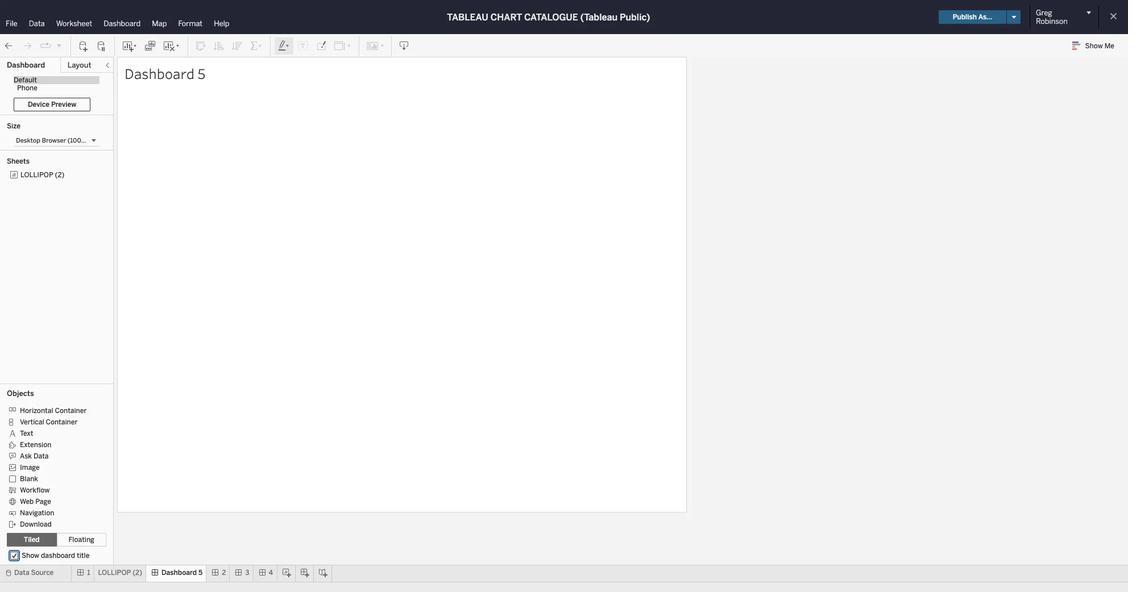 Task type: vqa. For each thing, say whether or not it's contained in the screenshot.
changes
no



Task type: locate. For each thing, give the bounding box(es) containing it.
web
[[20, 498, 34, 506]]

show
[[1086, 42, 1104, 50], [22, 552, 39, 560]]

publish
[[953, 13, 977, 21]]

blank
[[20, 476, 38, 484]]

1 horizontal spatial (2)
[[133, 570, 142, 577]]

dashboard
[[104, 19, 141, 28], [7, 61, 45, 69], [125, 64, 195, 83], [162, 570, 197, 577]]

sheets
[[7, 158, 30, 166]]

800)
[[92, 137, 107, 145]]

(2) right 1
[[133, 570, 142, 577]]

dashboard
[[41, 552, 75, 560]]

lollipop
[[20, 171, 53, 179], [98, 570, 131, 577]]

lollipop (2) right 1
[[98, 570, 142, 577]]

lollipop (2) down sheets
[[20, 171, 64, 179]]

swap rows and columns image
[[195, 40, 207, 51]]

greg
[[1037, 9, 1053, 17]]

size
[[7, 122, 20, 130]]

preview
[[51, 101, 76, 109]]

new data source image
[[78, 40, 89, 51]]

extension
[[20, 441, 51, 449]]

container
[[55, 407, 87, 415], [46, 419, 78, 427]]

1 vertical spatial data
[[34, 453, 49, 461]]

fit image
[[334, 40, 352, 51]]

objects list box
[[7, 402, 106, 530]]

replay animation image right redo icon
[[40, 40, 51, 51]]

container inside option
[[55, 407, 87, 415]]

sort ascending image
[[213, 40, 225, 51]]

vertical
[[20, 419, 44, 427]]

replay animation image left new data source icon
[[56, 42, 63, 49]]

1
[[87, 570, 90, 577]]

5 left 2
[[199, 570, 203, 577]]

container for horizontal container
[[55, 407, 87, 415]]

1 vertical spatial dashboard 5
[[162, 570, 203, 577]]

0 vertical spatial data
[[29, 19, 45, 28]]

greg robinson
[[1037, 9, 1068, 26]]

floating
[[69, 537, 94, 544]]

format
[[178, 19, 203, 28]]

download
[[20, 521, 52, 529]]

default phone
[[14, 76, 38, 92]]

data source
[[14, 570, 54, 577]]

blank option
[[7, 473, 98, 485]]

worksheet
[[56, 19, 92, 28]]

dashboard 5 left 2
[[162, 570, 203, 577]]

(2) down desktop browser (1000 x 800)
[[55, 171, 64, 179]]

lollipop down sheets
[[20, 171, 53, 179]]

objects
[[7, 390, 34, 398]]

show/hide cards image
[[366, 40, 385, 51]]

clear sheet image
[[163, 40, 181, 51]]

0 vertical spatial show
[[1086, 42, 1104, 50]]

1 horizontal spatial show
[[1086, 42, 1104, 50]]

0 vertical spatial dashboard 5
[[125, 64, 206, 83]]

pause auto updates image
[[96, 40, 108, 51]]

show down tiled
[[22, 552, 39, 560]]

0 vertical spatial (2)
[[55, 171, 64, 179]]

2 vertical spatial data
[[14, 570, 29, 577]]

0 vertical spatial lollipop (2)
[[20, 171, 64, 179]]

device
[[28, 101, 49, 109]]

dashboard 5 down clear sheet icon
[[125, 64, 206, 83]]

horizontal container
[[20, 407, 87, 415]]

data down extension
[[34, 453, 49, 461]]

0 horizontal spatial show
[[22, 552, 39, 560]]

show labels image
[[298, 40, 309, 51]]

0 vertical spatial container
[[55, 407, 87, 415]]

workflow
[[20, 487, 50, 495]]

5 down swap rows and columns image
[[198, 64, 206, 83]]

phone
[[17, 84, 38, 92]]

show inside button
[[1086, 42, 1104, 50]]

text
[[20, 430, 33, 438]]

1 horizontal spatial lollipop (2)
[[98, 570, 142, 577]]

1 horizontal spatial lollipop
[[98, 570, 131, 577]]

dashboard down duplicate icon
[[125, 64, 195, 83]]

lollipop (2)
[[20, 171, 64, 179], [98, 570, 142, 577]]

data up redo icon
[[29, 19, 45, 28]]

dashboard 5
[[125, 64, 206, 83], [162, 570, 203, 577]]

1 vertical spatial show
[[22, 552, 39, 560]]

vertical container option
[[7, 416, 98, 428]]

(2)
[[55, 171, 64, 179], [133, 570, 142, 577]]

5
[[198, 64, 206, 83], [199, 570, 203, 577]]

0 horizontal spatial lollipop
[[20, 171, 53, 179]]

dashboard 5 heading
[[125, 64, 680, 84]]

ask
[[20, 453, 32, 461]]

data left source
[[14, 570, 29, 577]]

replay animation image
[[40, 40, 51, 51], [56, 42, 63, 49]]

tiled
[[24, 537, 40, 544]]

container up vertical container option
[[55, 407, 87, 415]]

2
[[222, 570, 226, 577]]

web page
[[20, 498, 51, 506]]

help
[[214, 19, 230, 28]]

show for show dashboard title
[[22, 552, 39, 560]]

container down horizontal container
[[46, 419, 78, 427]]

workflow option
[[7, 485, 98, 496]]

1 vertical spatial container
[[46, 419, 78, 427]]

lollipop right 1
[[98, 570, 131, 577]]

data for data source
[[14, 570, 29, 577]]

tableau chart catalogue (tableau public)
[[447, 12, 651, 22]]

show me button
[[1068, 37, 1125, 55]]

me
[[1105, 42, 1115, 50]]

duplicate image
[[145, 40, 156, 51]]

dashboard 5 inside heading
[[125, 64, 206, 83]]

1 vertical spatial lollipop
[[98, 570, 131, 577]]

map
[[152, 19, 167, 28]]

show dashboard title
[[22, 552, 90, 560]]

1 horizontal spatial replay animation image
[[56, 42, 63, 49]]

catalogue
[[525, 12, 578, 22]]

data
[[29, 19, 45, 28], [34, 453, 49, 461], [14, 570, 29, 577]]

show left me
[[1086, 42, 1104, 50]]

totals image
[[250, 40, 263, 51]]

dashboard up the new worksheet image
[[104, 19, 141, 28]]

data inside ask data 'option'
[[34, 453, 49, 461]]

container inside option
[[46, 419, 78, 427]]

tableau
[[447, 12, 489, 22]]

show me
[[1086, 42, 1115, 50]]

horizontal
[[20, 407, 53, 415]]

0 vertical spatial 5
[[198, 64, 206, 83]]



Task type: describe. For each thing, give the bounding box(es) containing it.
data for data
[[29, 19, 45, 28]]

togglestate option group
[[7, 534, 106, 547]]

desktop
[[16, 137, 40, 145]]

ask data
[[20, 453, 49, 461]]

page
[[35, 498, 51, 506]]

0 horizontal spatial (2)
[[55, 171, 64, 179]]

extension option
[[7, 439, 98, 451]]

0 vertical spatial lollipop
[[20, 171, 53, 179]]

image option
[[7, 462, 98, 473]]

sort descending image
[[232, 40, 243, 51]]

highlight image
[[278, 40, 291, 51]]

desktop browser (1000 x 800)
[[16, 137, 107, 145]]

new worksheet image
[[122, 40, 138, 51]]

device preview button
[[14, 98, 91, 112]]

title
[[77, 552, 90, 560]]

image
[[20, 464, 40, 472]]

download image
[[399, 40, 410, 51]]

3
[[245, 570, 250, 577]]

x
[[87, 137, 90, 145]]

chart
[[491, 12, 522, 22]]

format workbook image
[[316, 40, 327, 51]]

container for vertical container
[[46, 419, 78, 427]]

0 horizontal spatial replay animation image
[[40, 40, 51, 51]]

dashboard up default
[[7, 61, 45, 69]]

(tableau
[[581, 12, 618, 22]]

1 vertical spatial (2)
[[133, 570, 142, 577]]

vertical container
[[20, 419, 78, 427]]

navigation
[[20, 510, 54, 518]]

browser
[[42, 137, 66, 145]]

robinson
[[1037, 17, 1068, 26]]

publish as...
[[953, 13, 993, 21]]

layout
[[68, 61, 91, 69]]

dashboard left 2
[[162, 570, 197, 577]]

(1000
[[68, 137, 85, 145]]

1 vertical spatial lollipop (2)
[[98, 570, 142, 577]]

5 inside heading
[[198, 64, 206, 83]]

as...
[[979, 13, 993, 21]]

horizontal container option
[[7, 405, 98, 416]]

navigation option
[[7, 508, 98, 519]]

source
[[31, 570, 54, 577]]

1 vertical spatial 5
[[199, 570, 203, 577]]

text option
[[7, 428, 98, 439]]

4
[[269, 570, 273, 577]]

dashboard inside heading
[[125, 64, 195, 83]]

file
[[6, 19, 17, 28]]

redo image
[[22, 40, 33, 51]]

device preview
[[28, 101, 76, 109]]

download option
[[7, 519, 98, 530]]

default
[[14, 76, 37, 84]]

0 horizontal spatial lollipop (2)
[[20, 171, 64, 179]]

web page option
[[7, 496, 98, 508]]

ask data option
[[7, 451, 98, 462]]

public)
[[620, 12, 651, 22]]

publish as... button
[[939, 10, 1007, 24]]

show for show me
[[1086, 42, 1104, 50]]

collapse image
[[104, 62, 111, 69]]

undo image
[[3, 40, 15, 51]]



